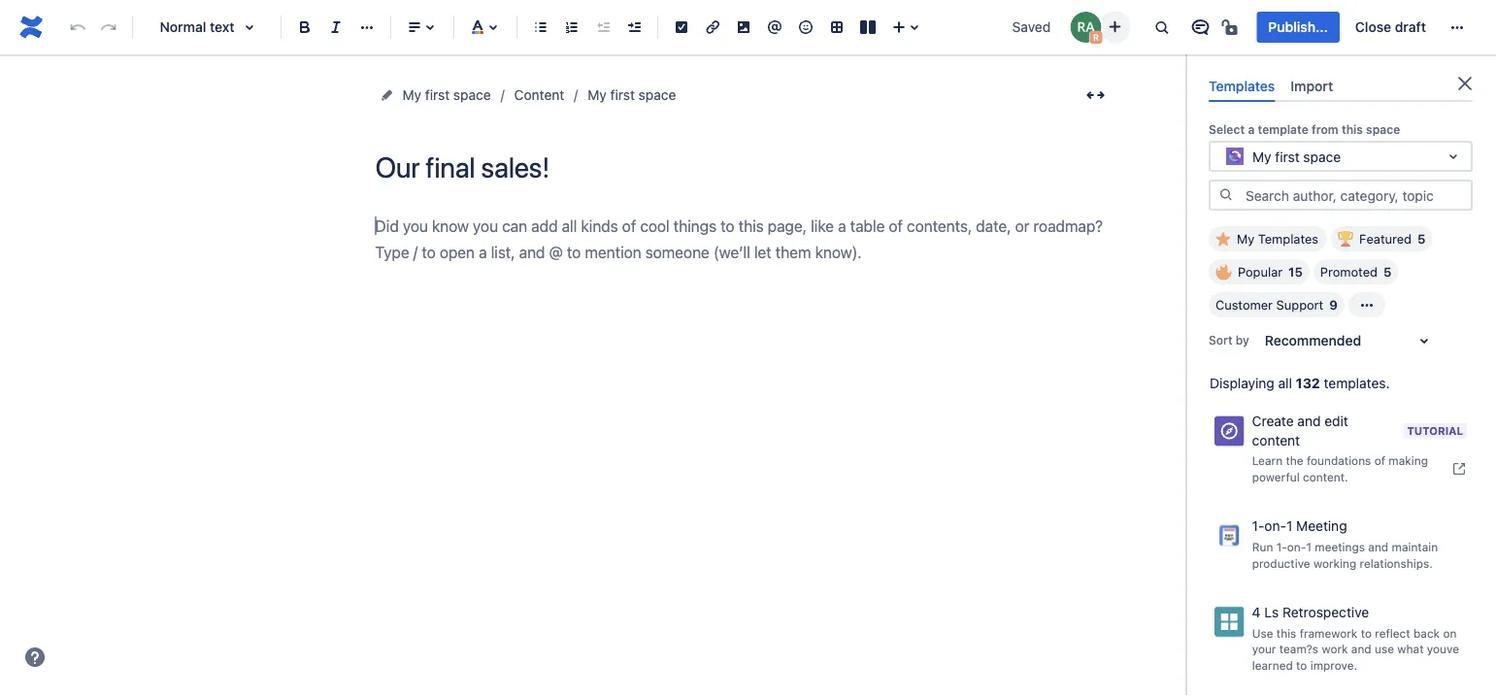 Task type: vqa. For each thing, say whether or not it's contained in the screenshot.
the No restrictions icon at the top of the page
yes



Task type: locate. For each thing, give the bounding box(es) containing it.
first down the indent tab image
[[610, 87, 635, 103]]

redo ⌘⇧z image
[[97, 16, 120, 39]]

my up popular
[[1237, 232, 1255, 246]]

1 down meeting
[[1306, 540, 1312, 554]]

1 horizontal spatial my first space link
[[588, 83, 676, 107]]

link image
[[701, 16, 724, 39]]

this right from
[[1342, 123, 1363, 136]]

template
[[1258, 123, 1309, 136]]

confluence image
[[16, 12, 47, 43], [16, 12, 47, 43]]

2 vertical spatial and
[[1351, 642, 1372, 656]]

1 my first space link from the left
[[402, 83, 491, 107]]

5 down featured in the top of the page
[[1383, 265, 1392, 279]]

1- up 'run'
[[1252, 517, 1265, 534]]

draft
[[1395, 19, 1426, 35]]

use
[[1375, 642, 1394, 656]]

1- up productive at the bottom
[[1276, 540, 1287, 554]]

1 horizontal spatial 5
[[1418, 232, 1426, 246]]

on-
[[1265, 517, 1286, 534], [1287, 540, 1306, 554]]

0 vertical spatial templates
[[1209, 78, 1275, 94]]

1
[[1286, 517, 1293, 534], [1306, 540, 1312, 554]]

5
[[1418, 232, 1426, 246], [1383, 265, 1392, 279]]

no restrictions image
[[1220, 16, 1243, 39]]

1 left meeting
[[1286, 517, 1293, 534]]

use
[[1252, 626, 1273, 640]]

1 vertical spatial 1
[[1306, 540, 1312, 554]]

my
[[402, 87, 421, 103], [588, 87, 607, 103], [1252, 148, 1271, 164], [1237, 232, 1255, 246]]

0 vertical spatial 1
[[1286, 517, 1293, 534]]

0 horizontal spatial my first space link
[[402, 83, 491, 107]]

on- up productive at the bottom
[[1287, 540, 1306, 554]]

5 right featured in the top of the page
[[1418, 232, 1426, 246]]

learn
[[1252, 454, 1283, 467]]

create
[[1252, 413, 1294, 429]]

import
[[1291, 78, 1333, 94]]

comment icon image
[[1189, 16, 1212, 39]]

tab list
[[1201, 70, 1481, 102]]

to
[[1361, 626, 1372, 640], [1296, 659, 1307, 672]]

team?s
[[1279, 642, 1319, 656]]

0 horizontal spatial to
[[1296, 659, 1307, 672]]

close templates and import image
[[1453, 72, 1477, 95]]

and
[[1297, 413, 1321, 429], [1368, 540, 1389, 554], [1351, 642, 1372, 656]]

close
[[1355, 19, 1391, 35]]

on- up 'run'
[[1265, 517, 1286, 534]]

action item image
[[670, 16, 693, 39]]

1 vertical spatial to
[[1296, 659, 1307, 672]]

0 vertical spatial this
[[1342, 123, 1363, 136]]

1-
[[1252, 517, 1265, 534], [1276, 540, 1287, 554]]

0 horizontal spatial this
[[1277, 626, 1296, 640]]

1 vertical spatial 5
[[1383, 265, 1392, 279]]

my first space link down the indent tab image
[[588, 83, 676, 107]]

your
[[1252, 642, 1276, 656]]

what
[[1397, 642, 1424, 656]]

9
[[1329, 298, 1338, 312]]

1 vertical spatial and
[[1368, 540, 1389, 554]]

this up 'team?s'
[[1277, 626, 1296, 640]]

first
[[425, 87, 450, 103], [610, 87, 635, 103], [1275, 148, 1300, 164]]

0 vertical spatial 1-
[[1252, 517, 1265, 534]]

my first space link right move this page image
[[402, 83, 491, 107]]

my first space link
[[402, 83, 491, 107], [588, 83, 676, 107]]

my right the content
[[588, 87, 607, 103]]

1 horizontal spatial to
[[1361, 626, 1372, 640]]

from
[[1312, 123, 1339, 136]]

templates up a on the right of the page
[[1209, 78, 1275, 94]]

find and replace image
[[1150, 16, 1173, 39]]

publish...
[[1268, 19, 1328, 35]]

this inside the 4 ls retrospective use this framework to reflect back on your team?s work and use what youve learned to improve.
[[1277, 626, 1296, 640]]

my first space right move this page image
[[402, 87, 491, 103]]

4
[[1252, 604, 1261, 620]]

this
[[1342, 123, 1363, 136], [1277, 626, 1296, 640]]

more formatting image
[[355, 16, 379, 39]]

add image, video, or file image
[[732, 16, 755, 39]]

1 horizontal spatial this
[[1342, 123, 1363, 136]]

run
[[1252, 540, 1273, 554]]

None text field
[[1223, 147, 1227, 166]]

1 vertical spatial templates
[[1258, 232, 1319, 246]]

publish... button
[[1257, 12, 1340, 43]]

0 horizontal spatial 1-
[[1252, 517, 1265, 534]]

and inside create and edit content
[[1297, 413, 1321, 429]]

improve.
[[1310, 659, 1357, 672]]

bullet list ⌘⇧8 image
[[529, 16, 552, 39]]

0 horizontal spatial 5
[[1383, 265, 1392, 279]]

text
[[210, 19, 235, 35]]

templates
[[1209, 78, 1275, 94], [1258, 232, 1319, 246]]

numbered list ⌘⇧7 image
[[560, 16, 583, 39]]

to left reflect
[[1361, 626, 1372, 640]]

and up relationships.
[[1368, 540, 1389, 554]]

0 vertical spatial and
[[1297, 413, 1321, 429]]

promoted
[[1320, 265, 1378, 279]]

and inside the 4 ls retrospective use this framework to reflect back on your team?s work and use what youve learned to improve.
[[1351, 642, 1372, 656]]

undo ⌘z image
[[66, 16, 89, 39]]

templates up 15
[[1258, 232, 1319, 246]]

my first space down select a template from this space on the top of the page
[[1252, 148, 1341, 164]]

meetings
[[1315, 540, 1365, 554]]

first right move this page image
[[425, 87, 450, 103]]

space
[[453, 87, 491, 103], [639, 87, 676, 103], [1366, 123, 1400, 136], [1303, 148, 1341, 164]]

customer support 9
[[1216, 298, 1338, 312]]

my first space down the indent tab image
[[588, 87, 676, 103]]

0 vertical spatial on-
[[1265, 517, 1286, 534]]

by
[[1236, 333, 1249, 347]]

1 vertical spatial on-
[[1287, 540, 1306, 554]]

my down a on the right of the page
[[1252, 148, 1271, 164]]

1 vertical spatial 1-
[[1276, 540, 1287, 554]]

1 horizontal spatial first
[[610, 87, 635, 103]]

and left use
[[1351, 642, 1372, 656]]

relationships.
[[1360, 556, 1433, 570]]

sort by
[[1209, 333, 1249, 347]]

and left edit
[[1297, 413, 1321, 429]]

content
[[514, 87, 564, 103]]

0 horizontal spatial first
[[425, 87, 450, 103]]

align left image
[[403, 16, 426, 39]]

ls
[[1264, 604, 1279, 620]]

my first space for first the my first space link from the left
[[402, 87, 491, 103]]

my first space
[[402, 87, 491, 103], [588, 87, 676, 103], [1252, 148, 1341, 164]]

1 vertical spatial this
[[1277, 626, 1296, 640]]

make page full-width image
[[1084, 83, 1107, 107]]

0 horizontal spatial my first space
[[402, 87, 491, 103]]

to down 'team?s'
[[1296, 659, 1307, 672]]

working
[[1314, 556, 1357, 570]]

my templates button
[[1209, 226, 1327, 252]]

customer
[[1216, 298, 1273, 312]]

1 horizontal spatial my first space
[[588, 87, 676, 103]]

a
[[1248, 123, 1255, 136]]

first down template at the right
[[1275, 148, 1300, 164]]

displaying all 132 templates.
[[1210, 375, 1390, 391]]

youve
[[1427, 642, 1459, 656]]

displaying
[[1210, 375, 1275, 391]]

1-on-1 meeting run 1-on-1 meetings and maintain productive working relationships.
[[1252, 517, 1438, 570]]

more categories image
[[1355, 293, 1379, 317]]

saved
[[1012, 19, 1051, 35]]



Task type: describe. For each thing, give the bounding box(es) containing it.
recommended
[[1265, 333, 1361, 349]]

15
[[1289, 265, 1303, 279]]

edit
[[1324, 413, 1348, 429]]

normal text button
[[141, 6, 273, 49]]

help image
[[23, 646, 47, 669]]

Search author, category, topic field
[[1240, 182, 1471, 209]]

bold ⌘b image
[[293, 16, 317, 39]]

2 horizontal spatial first
[[1275, 148, 1300, 164]]

invite to edit image
[[1103, 15, 1127, 38]]

powerful
[[1252, 470, 1300, 483]]

italic ⌘i image
[[324, 16, 348, 39]]

outdent ⇧tab image
[[591, 16, 615, 39]]

this for retrospective
[[1277, 626, 1296, 640]]

select
[[1209, 123, 1245, 136]]

search icon image
[[1218, 187, 1234, 203]]

content
[[1252, 432, 1300, 448]]

retrospective
[[1283, 604, 1369, 620]]

select a template from this space
[[1209, 123, 1400, 136]]

learned
[[1252, 659, 1293, 672]]

1 horizontal spatial 1
[[1306, 540, 1312, 554]]

space right from
[[1366, 123, 1400, 136]]

promoted 5
[[1320, 265, 1392, 279]]

sort
[[1209, 333, 1233, 347]]

tutorial
[[1407, 424, 1463, 437]]

templates.
[[1324, 375, 1390, 391]]

productive
[[1252, 556, 1310, 570]]

first for first the my first space link from right
[[610, 87, 635, 103]]

2 my first space link from the left
[[588, 83, 676, 107]]

on
[[1443, 626, 1457, 640]]

normal
[[160, 19, 206, 35]]

ruby anderson image
[[1070, 12, 1101, 43]]

open image
[[1442, 145, 1465, 168]]

132
[[1296, 375, 1320, 391]]

maintain
[[1392, 540, 1438, 554]]

content link
[[514, 83, 564, 107]]

meeting
[[1296, 517, 1347, 534]]

more image
[[1446, 16, 1469, 39]]

close draft button
[[1344, 12, 1438, 43]]

table image
[[825, 16, 849, 39]]

back
[[1414, 626, 1440, 640]]

1 horizontal spatial 1-
[[1276, 540, 1287, 554]]

my first space for first the my first space link from right
[[588, 87, 676, 103]]

4 ls retrospective use this framework to reflect back on your team?s work and use what youve learned to improve.
[[1252, 604, 1459, 672]]

close draft
[[1355, 19, 1426, 35]]

normal text
[[160, 19, 235, 35]]

my right move this page image
[[402, 87, 421, 103]]

making
[[1389, 454, 1428, 467]]

this for template
[[1342, 123, 1363, 136]]

emoji image
[[794, 16, 817, 39]]

of
[[1374, 454, 1385, 467]]

my inside button
[[1237, 232, 1255, 246]]

featured
[[1359, 232, 1412, 246]]

space down the indent tab image
[[639, 87, 676, 103]]

foundations
[[1307, 454, 1371, 467]]

popular
[[1238, 265, 1283, 279]]

framework
[[1300, 626, 1358, 640]]

and inside 1-on-1 meeting run 1-on-1 meetings and maintain productive working relationships.
[[1368, 540, 1389, 554]]

all
[[1278, 375, 1292, 391]]

move this page image
[[379, 87, 395, 103]]

0 vertical spatial to
[[1361, 626, 1372, 640]]

space left the content
[[453, 87, 491, 103]]

Main content area, start typing to enter text. text field
[[375, 213, 1113, 266]]

space down from
[[1303, 148, 1341, 164]]

indent tab image
[[622, 16, 646, 39]]

my templates
[[1237, 232, 1319, 246]]

2 horizontal spatial my first space
[[1252, 148, 1341, 164]]

Give this page a title text field
[[375, 151, 1113, 183]]

support
[[1276, 298, 1324, 312]]

first for first the my first space link from the left
[[425, 87, 450, 103]]

recommended button
[[1253, 325, 1447, 357]]

0 vertical spatial 5
[[1418, 232, 1426, 246]]

content.
[[1303, 470, 1348, 483]]

mention image
[[763, 16, 786, 39]]

0 horizontal spatial 1
[[1286, 517, 1293, 534]]

create and edit content
[[1252, 413, 1348, 448]]

tab list containing templates
[[1201, 70, 1481, 102]]

learn the foundations of making powerful content.
[[1252, 454, 1428, 483]]

work
[[1322, 642, 1348, 656]]

templates inside my templates button
[[1258, 232, 1319, 246]]

the
[[1286, 454, 1304, 467]]

reflect
[[1375, 626, 1410, 640]]

layouts image
[[856, 16, 880, 39]]



